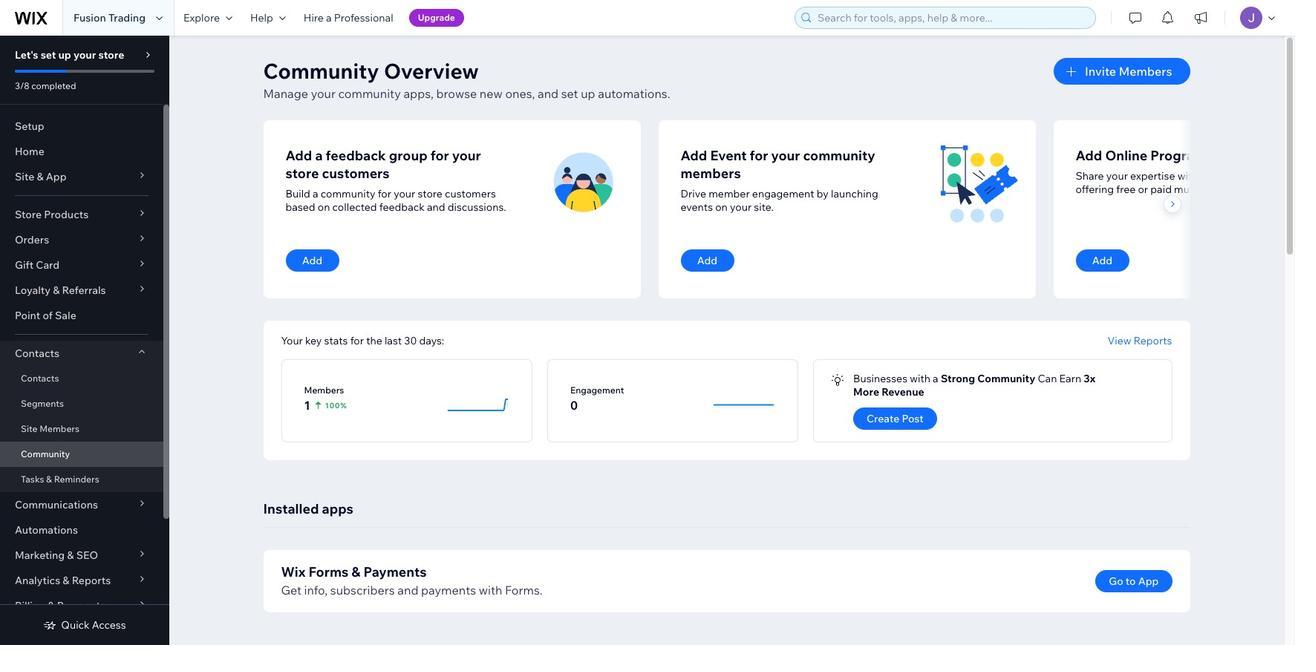 Task type: describe. For each thing, give the bounding box(es) containing it.
members
[[681, 165, 741, 182]]

add button for drive
[[681, 250, 734, 272]]

events
[[681, 201, 713, 214]]

invite members
[[1085, 64, 1173, 79]]

site for site members
[[21, 423, 38, 435]]

0 vertical spatial customers
[[322, 165, 390, 182]]

gift card button
[[0, 253, 163, 278]]

offering
[[1076, 183, 1115, 196]]

and inside wix forms & payments get info, subscribers and payments with forms.
[[398, 583, 419, 598]]

share
[[1076, 169, 1105, 183]]

segments
[[21, 398, 64, 409]]

& for referrals
[[53, 284, 60, 297]]

your inside community overview manage your community apps, browse new ones, and set up automations.
[[311, 86, 336, 101]]

payments inside wix forms & payments get info, subscribers and payments with forms.
[[364, 564, 427, 581]]

sidebar element
[[0, 36, 169, 646]]

automations
[[15, 524, 78, 537]]

automations.
[[598, 86, 671, 101]]

app inside "add online programs app share your expertise with a wide audience by offering free or paid multi-step programs."
[[1216, 147, 1244, 164]]

let's set up your store
[[15, 48, 124, 62]]

site.
[[754, 201, 774, 214]]

upgrade
[[418, 12, 455, 23]]

more
[[854, 386, 880, 399]]

based
[[286, 201, 315, 214]]

community for community overview manage your community apps, browse new ones, and set up automations.
[[263, 58, 379, 84]]

hire a professional link
[[295, 0, 402, 36]]

contacts link
[[0, 366, 163, 392]]

expertise
[[1131, 169, 1176, 183]]

by inside add event for your community members drive member engagement by launching events on your site.
[[817, 187, 829, 201]]

online
[[1106, 147, 1148, 164]]

quick access button
[[43, 619, 126, 632]]

programs
[[1151, 147, 1213, 164]]

loyalty
[[15, 284, 51, 297]]

1 horizontal spatial with
[[910, 372, 931, 386]]

your up discussions.
[[452, 147, 481, 164]]

create post button
[[854, 408, 937, 430]]

members for invite members
[[1119, 64, 1173, 79]]

forms.
[[505, 583, 543, 598]]

add event for your community members drive member engagement by launching events on your site.
[[681, 147, 879, 214]]

card
[[36, 259, 60, 272]]

info,
[[304, 583, 328, 598]]

set inside community overview manage your community apps, browse new ones, and set up automations.
[[561, 86, 578, 101]]

for inside add event for your community members drive member engagement by launching events on your site.
[[750, 147, 769, 164]]

marketing & seo
[[15, 549, 98, 562]]

for right collected
[[378, 187, 392, 201]]

hire a professional
[[304, 11, 394, 25]]

go to app
[[1109, 575, 1159, 588]]

0
[[571, 398, 578, 413]]

last
[[385, 334, 402, 348]]

hire
[[304, 11, 324, 25]]

stats
[[324, 334, 348, 348]]

on inside add a feedback group for your store customers build a community for your store customers based on collected feedback and discussions.
[[318, 201, 330, 214]]

3x more revenue
[[854, 372, 1096, 399]]

1
[[304, 398, 310, 413]]

add down events
[[697, 254, 718, 267]]

audience
[[1234, 169, 1279, 183]]

referrals
[[62, 284, 106, 297]]

3/8 completed
[[15, 80, 76, 91]]

with inside wix forms & payments get info, subscribers and payments with forms.
[[479, 583, 503, 598]]

a inside "add online programs app share your expertise with a wide audience by offering free or paid multi-step programs."
[[1201, 169, 1207, 183]]

community for event
[[804, 147, 876, 164]]

add inside "add online programs app share your expertise with a wide audience by offering free or paid multi-step programs."
[[1076, 147, 1103, 164]]

orders
[[15, 233, 49, 247]]

your
[[281, 334, 303, 348]]

your down group
[[394, 187, 416, 201]]

add a feedback group for your store customers build a community for your store customers based on collected feedback and discussions.
[[286, 147, 507, 214]]

a left strong
[[933, 372, 939, 386]]

home
[[15, 145, 44, 158]]

manage
[[263, 86, 308, 101]]

site for site & app
[[15, 170, 34, 184]]

point of sale link
[[0, 303, 163, 328]]

group
[[389, 147, 428, 164]]

add inside add a feedback group for your store customers build a community for your store customers based on collected feedback and discussions.
[[286, 147, 312, 164]]

paid
[[1151, 183, 1172, 196]]

setup
[[15, 120, 44, 133]]

community for community
[[21, 449, 70, 460]]

30
[[404, 334, 417, 348]]

key
[[305, 334, 322, 348]]

your up engagement
[[772, 147, 801, 164]]

help
[[250, 11, 273, 25]]

your key stats for the last 30 days:
[[281, 334, 444, 348]]

products
[[44, 208, 89, 221]]

businesses with a strong community can earn
[[854, 372, 1084, 386]]

of
[[43, 309, 53, 322]]

to
[[1126, 575, 1136, 588]]

community for overview
[[338, 86, 401, 101]]

businesses
[[854, 372, 908, 386]]

community link
[[0, 442, 163, 467]]

your inside "add online programs app share your expertise with a wide audience by offering free or paid multi-step programs."
[[1107, 169, 1129, 183]]

add button for expertise
[[1076, 250, 1130, 272]]

seo
[[76, 549, 98, 562]]

forms
[[309, 564, 349, 581]]

communications button
[[0, 493, 163, 518]]

quick
[[61, 619, 90, 632]]

free
[[1117, 183, 1136, 196]]

apps
[[322, 501, 353, 518]]

app for site & app
[[46, 170, 67, 184]]

fusion
[[74, 11, 106, 25]]

add button for store
[[286, 250, 339, 272]]

a inside hire a professional link
[[326, 11, 332, 25]]

days:
[[419, 334, 444, 348]]

billing & payments button
[[0, 594, 163, 619]]

3x
[[1084, 372, 1096, 386]]

up inside community overview manage your community apps, browse new ones, and set up automations.
[[581, 86, 596, 101]]

on inside add event for your community members drive member engagement by launching events on your site.
[[716, 201, 728, 214]]

communications
[[15, 499, 98, 512]]

contacts for contacts link
[[21, 373, 59, 384]]

store inside sidebar element
[[98, 48, 124, 62]]

reports inside analytics & reports dropdown button
[[72, 574, 111, 588]]

earn
[[1060, 372, 1082, 386]]

2 horizontal spatial store
[[418, 187, 443, 201]]

members for site members
[[40, 423, 80, 435]]

step
[[1203, 183, 1224, 196]]

the
[[366, 334, 382, 348]]

a up the 'based'
[[315, 147, 323, 164]]

& for payments
[[48, 600, 55, 613]]



Task type: vqa. For each thing, say whether or not it's contained in the screenshot.
ones,
yes



Task type: locate. For each thing, give the bounding box(es) containing it.
1 horizontal spatial on
[[716, 201, 728, 214]]

community inside community link
[[21, 449, 70, 460]]

1 vertical spatial store
[[286, 165, 319, 182]]

100%
[[325, 401, 347, 411]]

1 vertical spatial with
[[910, 372, 931, 386]]

app down home link
[[46, 170, 67, 184]]

a left wide at the right of the page
[[1201, 169, 1207, 183]]

1 horizontal spatial and
[[427, 201, 445, 214]]

0 vertical spatial set
[[41, 48, 56, 62]]

and inside community overview manage your community apps, browse new ones, and set up automations.
[[538, 86, 559, 101]]

0 horizontal spatial members
[[40, 423, 80, 435]]

2 horizontal spatial members
[[1119, 64, 1173, 79]]

gift
[[15, 259, 34, 272]]

0 horizontal spatial and
[[398, 583, 419, 598]]

1 horizontal spatial reports
[[1134, 334, 1173, 348]]

2 add button from the left
[[681, 250, 734, 272]]

1 vertical spatial reports
[[72, 574, 111, 588]]

& right loyalty
[[53, 284, 60, 297]]

installed
[[263, 501, 319, 518]]

can
[[1038, 372, 1058, 386]]

collected
[[333, 201, 377, 214]]

community up manage on the top
[[263, 58, 379, 84]]

0 horizontal spatial with
[[479, 583, 503, 598]]

2 on from the left
[[716, 201, 728, 214]]

engagement
[[571, 385, 624, 396]]

loyalty & referrals
[[15, 284, 106, 297]]

1 horizontal spatial members
[[304, 385, 344, 396]]

analytics & reports button
[[0, 568, 163, 594]]

payments inside popup button
[[57, 600, 105, 613]]

go
[[1109, 575, 1124, 588]]

for right group
[[431, 147, 449, 164]]

and
[[538, 86, 559, 101], [427, 201, 445, 214], [398, 583, 419, 598]]

1 horizontal spatial set
[[561, 86, 578, 101]]

site down segments in the bottom left of the page
[[21, 423, 38, 435]]

1 vertical spatial members
[[304, 385, 344, 396]]

site & app
[[15, 170, 67, 184]]

up
[[58, 48, 71, 62], [581, 86, 596, 101]]

& right tasks
[[46, 474, 52, 485]]

on right the 'based'
[[318, 201, 330, 214]]

add up build
[[286, 147, 312, 164]]

add online programs app share your expertise with a wide audience by offering free or paid multi-step programs.
[[1076, 147, 1293, 196]]

launching
[[831, 187, 879, 201]]

store products
[[15, 208, 89, 221]]

0 horizontal spatial community
[[21, 449, 70, 460]]

on
[[318, 201, 330, 214], [716, 201, 728, 214]]

1 horizontal spatial store
[[286, 165, 319, 182]]

3/8
[[15, 80, 29, 91]]

community inside add event for your community members drive member engagement by launching events on your site.
[[804, 147, 876, 164]]

get
[[281, 583, 302, 598]]

0 horizontal spatial store
[[98, 48, 124, 62]]

1 horizontal spatial by
[[1281, 169, 1293, 183]]

1 horizontal spatial up
[[581, 86, 596, 101]]

programs.
[[1226, 183, 1276, 196]]

for right event
[[750, 147, 769, 164]]

0 horizontal spatial by
[[817, 187, 829, 201]]

members inside button
[[1119, 64, 1173, 79]]

1 vertical spatial community
[[804, 147, 876, 164]]

& up billing & payments
[[63, 574, 70, 588]]

0 horizontal spatial customers
[[322, 165, 390, 182]]

wide
[[1209, 169, 1232, 183]]

0 vertical spatial reports
[[1134, 334, 1173, 348]]

engagement
[[752, 187, 815, 201]]

1 vertical spatial up
[[581, 86, 596, 101]]

site down home
[[15, 170, 34, 184]]

members inside sidebar element
[[40, 423, 80, 435]]

store products button
[[0, 202, 163, 227]]

1 vertical spatial payments
[[57, 600, 105, 613]]

app for go to app
[[1139, 575, 1159, 588]]

your down the online
[[1107, 169, 1129, 183]]

1 on from the left
[[318, 201, 330, 214]]

invite
[[1085, 64, 1117, 79]]

0 vertical spatial contacts
[[15, 347, 59, 360]]

with down programs
[[1178, 169, 1199, 183]]

1 vertical spatial by
[[817, 187, 829, 201]]

1 horizontal spatial add button
[[681, 250, 734, 272]]

your inside sidebar element
[[74, 48, 96, 62]]

add down the 'based'
[[302, 254, 323, 267]]

& right billing
[[48, 600, 55, 613]]

0 vertical spatial store
[[98, 48, 124, 62]]

community overview manage your community apps, browse new ones, and set up automations.
[[263, 58, 671, 101]]

quick access
[[61, 619, 126, 632]]

& inside the marketing & seo dropdown button
[[67, 549, 74, 562]]

app up wide at the right of the page
[[1216, 147, 1244, 164]]

community right the 'based'
[[321, 187, 376, 201]]

0 horizontal spatial add button
[[286, 250, 339, 272]]

orders button
[[0, 227, 163, 253]]

and left discussions.
[[427, 201, 445, 214]]

& inside analytics & reports dropdown button
[[63, 574, 70, 588]]

0 vertical spatial app
[[1216, 147, 1244, 164]]

0 vertical spatial feedback
[[326, 147, 386, 164]]

1 vertical spatial contacts
[[21, 373, 59, 384]]

app inside the go to app button
[[1139, 575, 1159, 588]]

0 horizontal spatial up
[[58, 48, 71, 62]]

fusion trading
[[74, 11, 146, 25]]

1 vertical spatial feedback
[[379, 201, 425, 214]]

1 vertical spatial customers
[[445, 187, 496, 201]]

1 horizontal spatial app
[[1139, 575, 1159, 588]]

& for reminders
[[46, 474, 52, 485]]

a right build
[[313, 187, 318, 201]]

list
[[263, 120, 1296, 299]]

by left launching
[[817, 187, 829, 201]]

0 vertical spatial community
[[263, 58, 379, 84]]

your down fusion on the top of page
[[74, 48, 96, 62]]

& inside "site & app" popup button
[[37, 170, 44, 184]]

community inside add a feedback group for your store customers build a community for your store customers based on collected feedback and discussions.
[[321, 187, 376, 201]]

contacts button
[[0, 341, 163, 366]]

site
[[15, 170, 34, 184], [21, 423, 38, 435]]

add
[[286, 147, 312, 164], [681, 147, 708, 164], [1076, 147, 1103, 164], [302, 254, 323, 267], [697, 254, 718, 267], [1093, 254, 1113, 267]]

1 vertical spatial and
[[427, 201, 445, 214]]

1 vertical spatial community
[[978, 372, 1036, 386]]

and left payments
[[398, 583, 419, 598]]

create
[[867, 412, 900, 426]]

invite members button
[[1054, 58, 1191, 85]]

store down the fusion trading
[[98, 48, 124, 62]]

& inside billing & payments popup button
[[48, 600, 55, 613]]

view reports
[[1108, 334, 1173, 348]]

overview
[[384, 58, 479, 84]]

2 vertical spatial app
[[1139, 575, 1159, 588]]

up left the "automations."
[[581, 86, 596, 101]]

view
[[1108, 334, 1132, 348]]

go to app button
[[1096, 571, 1173, 593]]

site inside popup button
[[15, 170, 34, 184]]

& for reports
[[63, 574, 70, 588]]

community
[[338, 86, 401, 101], [804, 147, 876, 164], [321, 187, 376, 201]]

for
[[431, 147, 449, 164], [750, 147, 769, 164], [378, 187, 392, 201], [350, 334, 364, 348]]

0 vertical spatial site
[[15, 170, 34, 184]]

community left can at the right
[[978, 372, 1036, 386]]

& inside loyalty & referrals dropdown button
[[53, 284, 60, 297]]

reminders
[[54, 474, 99, 485]]

0 horizontal spatial on
[[318, 201, 330, 214]]

point
[[15, 309, 40, 322]]

set right ones,
[[561, 86, 578, 101]]

up inside sidebar element
[[58, 48, 71, 62]]

add button
[[286, 250, 339, 272], [681, 250, 734, 272], [1076, 250, 1130, 272]]

point of sale
[[15, 309, 76, 322]]

for left the
[[350, 334, 364, 348]]

members
[[1119, 64, 1173, 79], [304, 385, 344, 396], [40, 423, 80, 435]]

contacts inside dropdown button
[[15, 347, 59, 360]]

2 vertical spatial members
[[40, 423, 80, 435]]

list containing add a feedback group for your store customers
[[263, 120, 1296, 299]]

& inside tasks & reminders link
[[46, 474, 52, 485]]

community left apps,
[[338, 86, 401, 101]]

members down segments in the bottom left of the page
[[40, 423, 80, 435]]

feedback up collected
[[326, 147, 386, 164]]

community up launching
[[804, 147, 876, 164]]

members right invite
[[1119, 64, 1173, 79]]

add down offering
[[1093, 254, 1113, 267]]

up up the "completed"
[[58, 48, 71, 62]]

with left strong
[[910, 372, 931, 386]]

members up 100%
[[304, 385, 344, 396]]

3 add button from the left
[[1076, 250, 1130, 272]]

billing
[[15, 600, 45, 613]]

build
[[286, 187, 310, 201]]

1 horizontal spatial customers
[[445, 187, 496, 201]]

1 add button from the left
[[286, 250, 339, 272]]

& for app
[[37, 170, 44, 184]]

add button down events
[[681, 250, 734, 272]]

analytics & reports
[[15, 574, 111, 588]]

by right audience
[[1281, 169, 1293, 183]]

create post
[[867, 412, 924, 426]]

event
[[711, 147, 747, 164]]

professional
[[334, 11, 394, 25]]

and right ones,
[[538, 86, 559, 101]]

or
[[1139, 183, 1149, 196]]

& up subscribers
[[352, 564, 361, 581]]

by inside "add online programs app share your expertise with a wide audience by offering free or paid multi-step programs."
[[1281, 169, 1293, 183]]

a right hire
[[326, 11, 332, 25]]

subscribers
[[330, 583, 395, 598]]

2 horizontal spatial with
[[1178, 169, 1199, 183]]

add up share
[[1076, 147, 1103, 164]]

wix
[[281, 564, 306, 581]]

with inside "add online programs app share your expertise with a wide audience by offering free or paid multi-step programs."
[[1178, 169, 1199, 183]]

& inside wix forms & payments get info, subscribers and payments with forms.
[[352, 564, 361, 581]]

site members
[[21, 423, 80, 435]]

community inside community overview manage your community apps, browse new ones, and set up automations.
[[338, 86, 401, 101]]

with left forms.
[[479, 583, 503, 598]]

ones,
[[506, 86, 535, 101]]

2 horizontal spatial and
[[538, 86, 559, 101]]

2 horizontal spatial add button
[[1076, 250, 1130, 272]]

0 vertical spatial community
[[338, 86, 401, 101]]

Search for tools, apps, help & more... field
[[814, 7, 1091, 28]]

2 horizontal spatial app
[[1216, 147, 1244, 164]]

& for seo
[[67, 549, 74, 562]]

reports right 'view'
[[1134, 334, 1173, 348]]

0 horizontal spatial app
[[46, 170, 67, 184]]

1 vertical spatial app
[[46, 170, 67, 184]]

payments up subscribers
[[364, 564, 427, 581]]

2 vertical spatial and
[[398, 583, 419, 598]]

0 vertical spatial members
[[1119, 64, 1173, 79]]

reports down seo
[[72, 574, 111, 588]]

with
[[1178, 169, 1199, 183], [910, 372, 931, 386], [479, 583, 503, 598]]

reports
[[1134, 334, 1173, 348], [72, 574, 111, 588]]

billing & payments
[[15, 600, 105, 613]]

gift card
[[15, 259, 60, 272]]

feedback right collected
[[379, 201, 425, 214]]

1 vertical spatial set
[[561, 86, 578, 101]]

0 vertical spatial by
[[1281, 169, 1293, 183]]

add button down offering
[[1076, 250, 1130, 272]]

app right to
[[1139, 575, 1159, 588]]

contacts
[[15, 347, 59, 360], [21, 373, 59, 384]]

apps,
[[404, 86, 434, 101]]

add button down the 'based'
[[286, 250, 339, 272]]

2 vertical spatial community
[[321, 187, 376, 201]]

payments up quick access button
[[57, 600, 105, 613]]

0 horizontal spatial payments
[[57, 600, 105, 613]]

2 vertical spatial with
[[479, 583, 503, 598]]

& down home
[[37, 170, 44, 184]]

2 horizontal spatial community
[[978, 372, 1036, 386]]

set inside sidebar element
[[41, 48, 56, 62]]

your left site. at the top right
[[730, 201, 752, 214]]

multi-
[[1175, 183, 1203, 196]]

& left seo
[[67, 549, 74, 562]]

contacts for contacts dropdown button
[[15, 347, 59, 360]]

store down group
[[418, 187, 443, 201]]

marketing
[[15, 549, 65, 562]]

and inside add a feedback group for your store customers build a community for your store customers based on collected feedback and discussions.
[[427, 201, 445, 214]]

payments
[[421, 583, 476, 598]]

by
[[1281, 169, 1293, 183], [817, 187, 829, 201]]

community down site members
[[21, 449, 70, 460]]

on right events
[[716, 201, 728, 214]]

1 horizontal spatial payments
[[364, 564, 427, 581]]

automations link
[[0, 518, 163, 543]]

2 vertical spatial store
[[418, 187, 443, 201]]

1 vertical spatial site
[[21, 423, 38, 435]]

0 vertical spatial up
[[58, 48, 71, 62]]

post
[[902, 412, 924, 426]]

sale
[[55, 309, 76, 322]]

app inside "site & app" popup button
[[46, 170, 67, 184]]

1 horizontal spatial community
[[263, 58, 379, 84]]

community inside community overview manage your community apps, browse new ones, and set up automations.
[[263, 58, 379, 84]]

0 vertical spatial with
[[1178, 169, 1199, 183]]

app
[[1216, 147, 1244, 164], [46, 170, 67, 184], [1139, 575, 1159, 588]]

set right let's on the top left
[[41, 48, 56, 62]]

contacts up segments in the bottom left of the page
[[21, 373, 59, 384]]

0 horizontal spatial set
[[41, 48, 56, 62]]

your right manage on the top
[[311, 86, 336, 101]]

drive
[[681, 187, 707, 201]]

let's
[[15, 48, 38, 62]]

contacts down point of sale
[[15, 347, 59, 360]]

2 vertical spatial community
[[21, 449, 70, 460]]

0 horizontal spatial reports
[[72, 574, 111, 588]]

loyalty & referrals button
[[0, 278, 163, 303]]

0 vertical spatial payments
[[364, 564, 427, 581]]

add inside add event for your community members drive member engagement by launching events on your site.
[[681, 147, 708, 164]]

store up build
[[286, 165, 319, 182]]

add up members
[[681, 147, 708, 164]]

store
[[15, 208, 42, 221]]

0 vertical spatial and
[[538, 86, 559, 101]]



